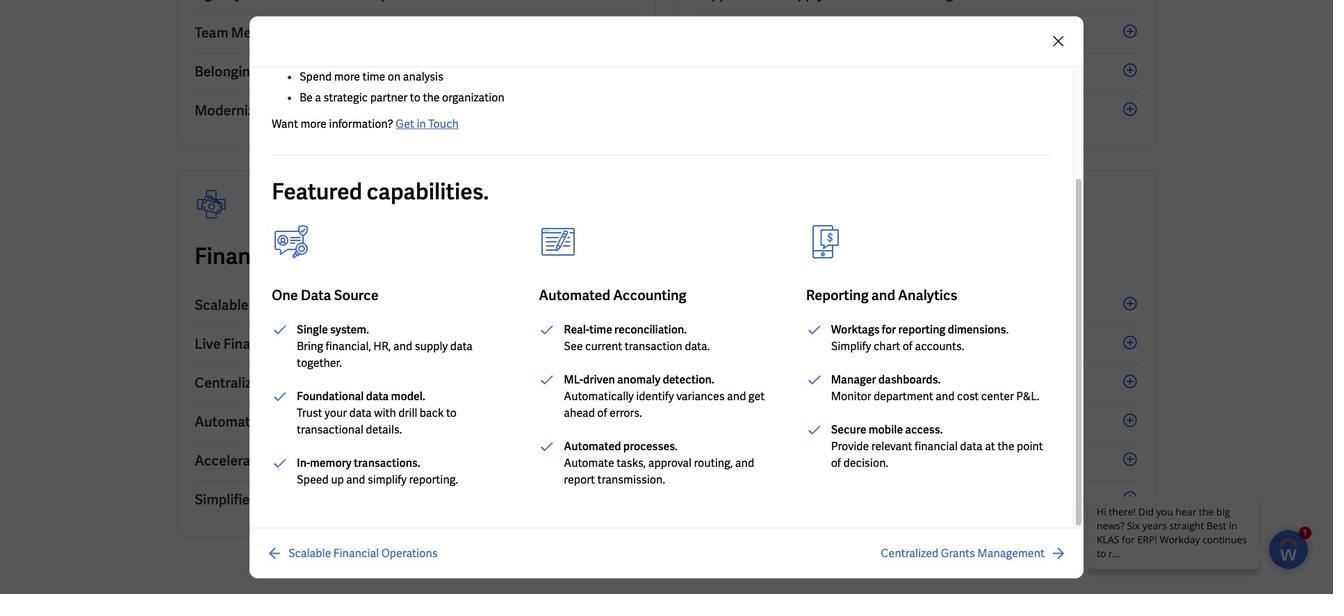 Task type: describe. For each thing, give the bounding box(es) containing it.
touch
[[428, 117, 459, 131]]

industry
[[960, 242, 1045, 271]]

care inside button
[[695, 452, 725, 470]]

financial,
[[326, 339, 371, 354]]

tasks,
[[617, 456, 646, 471]]

worktags for reporting dimensions. simplify chart of accounts.
[[831, 323, 1009, 354]]

automate
[[564, 456, 614, 471]]

get in touch link
[[396, 117, 459, 131]]

driver-
[[781, 296, 824, 314]]

demand planning
[[695, 335, 807, 353]]

in-
[[297, 456, 310, 471]]

manager dashboards. monitor department and cost center p&l.
[[831, 373, 1040, 404]]

audit
[[374, 413, 409, 431]]

identify
[[636, 389, 674, 404]]

and inside single system. bring financial, hr, and supply data together.
[[393, 339, 412, 354]]

team member experience and well-being
[[195, 24, 455, 42]]

service inside patient volumes and unit of service forecasting button
[[873, 374, 920, 392]]

well-
[[387, 24, 419, 42]]

scalable financial operations button for live financial insights
[[195, 287, 638, 326]]

productivity
[[765, 452, 842, 470]]

capabilities.
[[367, 177, 489, 206]]

automated accounting
[[539, 286, 687, 305]]

automated inside automated processes. automate tasks, approval routing, and report transmission.
[[564, 439, 621, 454]]

back
[[420, 406, 444, 421]]

patient
[[695, 374, 741, 392]]

0 vertical spatial scalable
[[195, 296, 249, 314]]

time inside 'spend more time on analysis be a strategic partner to the organization'
[[363, 70, 385, 84]]

more for time
[[334, 70, 360, 84]]

data inside single system. bring financial, hr, and supply data together.
[[450, 339, 473, 354]]

data
[[301, 286, 331, 305]]

demand
[[695, 335, 749, 353]]

trust
[[297, 406, 322, 421]]

foundational data model. trust your data with drill back to transactional details.
[[297, 389, 457, 437]]

simplified management of new revenue streams
[[195, 491, 505, 509]]

reporting.
[[409, 473, 458, 487]]

more for information?
[[301, 117, 327, 131]]

reconciliation.
[[615, 323, 687, 337]]

live financial insights
[[195, 335, 334, 353]]

and left unit
[[801, 374, 825, 392]]

at
[[985, 439, 995, 454]]

financial
[[915, 439, 958, 454]]

patient volumes and unit of service forecasting
[[695, 374, 997, 392]]

value-
[[830, 242, 893, 271]]

proactive
[[695, 63, 756, 81]]

real-
[[564, 323, 590, 337]]

center
[[982, 389, 1014, 404]]

analysis
[[403, 70, 444, 84]]

centralized for the bottommost "centralized grants management" button
[[881, 546, 939, 560]]

utilization
[[848, 413, 913, 431]]

and inside the in-memory transactions. speed up and simplify reporting.
[[346, 473, 365, 487]]

being
[[419, 24, 455, 42]]

accelerated
[[195, 452, 271, 470]]

of inside patient volumes and unit of service forecasting button
[[857, 374, 870, 392]]

and up hr at the top of the page
[[261, 63, 285, 81]]

drive
[[363, 63, 396, 81]]

manager
[[831, 373, 876, 387]]

access.
[[905, 423, 943, 437]]

financial up 'single'
[[251, 296, 309, 314]]

0 horizontal spatial care
[[459, 242, 507, 271]]

ml-driven anomaly detection. automatically identify variances and get ahead of errors.
[[564, 373, 765, 421]]

on
[[388, 70, 401, 84]]

planning
[[752, 335, 807, 353]]

0 vertical spatial based
[[893, 242, 956, 271]]

see
[[564, 339, 583, 354]]

0 vertical spatial centralized grants management button
[[195, 365, 638, 404]]

scalable financial operations inside featured capabilities. dialog
[[289, 546, 438, 560]]

based inside prepackaged driver-based modeling button
[[824, 296, 863, 314]]

your
[[325, 406, 347, 421]]

simplified
[[195, 491, 258, 509]]

management for proactive contract management button
[[818, 63, 902, 81]]

monitor
[[831, 389, 872, 404]]

p&l.
[[1017, 389, 1040, 404]]

team inside button
[[728, 452, 762, 470]]

m&a
[[274, 452, 307, 470]]

information?
[[329, 117, 393, 131]]

delivery inside button
[[344, 101, 396, 120]]

memory
[[310, 456, 352, 471]]

department
[[874, 389, 934, 404]]

and down insights for a value-based industry
[[872, 286, 896, 305]]

live financial insights button
[[195, 326, 638, 365]]

1 horizontal spatial insights
[[695, 242, 776, 271]]

partner
[[370, 90, 408, 105]]

member
[[231, 24, 284, 42]]

a inside 'spend more time on analysis be a strategic partner to the organization'
[[315, 90, 321, 105]]

live
[[195, 335, 221, 353]]

drill
[[399, 406, 417, 421]]

for for worktags
[[882, 323, 896, 337]]

financial sustainability  of care delivery
[[195, 242, 594, 271]]

get
[[749, 389, 765, 404]]

in-memory transactions. speed up and simplify reporting.
[[297, 456, 458, 487]]

together.
[[297, 356, 342, 371]]

cost
[[957, 389, 979, 404]]

bring
[[297, 339, 323, 354]]

proactive contract management
[[695, 63, 902, 81]]

relevant
[[872, 439, 913, 454]]

routing,
[[694, 456, 733, 471]]

source
[[334, 286, 379, 305]]

equity
[[444, 63, 484, 81]]

health
[[399, 63, 441, 81]]



Task type: vqa. For each thing, say whether or not it's contained in the screenshot.
MODEL.
yes



Task type: locate. For each thing, give the bounding box(es) containing it.
speed
[[297, 473, 329, 487]]

service down spend
[[295, 101, 342, 120]]

variances
[[677, 389, 725, 404]]

time
[[363, 70, 385, 84], [590, 323, 612, 337]]

0 horizontal spatial grants
[[270, 374, 313, 392]]

management inside featured capabilities. dialog
[[978, 546, 1045, 560]]

based up the analytics
[[893, 242, 956, 271]]

the right at
[[998, 439, 1015, 454]]

0 vertical spatial insights
[[695, 242, 776, 271]]

1 horizontal spatial centralized
[[881, 546, 939, 560]]

1 vertical spatial based
[[824, 296, 863, 314]]

data left at
[[960, 439, 983, 454]]

scalable financial operations up 'single'
[[195, 296, 382, 314]]

0 horizontal spatial for
[[781, 242, 809, 271]]

of inside secure mobile access. provide relevant financial data at the point of decision.
[[831, 456, 841, 471]]

1 horizontal spatial more
[[334, 70, 360, 84]]

1 horizontal spatial team
[[728, 452, 762, 470]]

1 horizontal spatial centralized grants management
[[881, 546, 1045, 560]]

1 vertical spatial scalable
[[289, 546, 331, 560]]

operations inside featured capabilities. dialog
[[381, 546, 438, 560]]

transmission.
[[598, 473, 665, 487]]

financial inside featured capabilities. dialog
[[334, 546, 379, 560]]

proactive contract management button
[[695, 54, 1139, 92]]

0 horizontal spatial time
[[363, 70, 385, 84]]

1 vertical spatial more
[[301, 117, 327, 131]]

to inside foundational data model. trust your data with drill back to transactional details.
[[446, 406, 457, 421]]

and inside manager dashboards. monitor department and cost center p&l.
[[936, 389, 955, 404]]

scalable financial operations button inside featured capabilities. dialog
[[266, 545, 438, 562]]

and inside 'button'
[[360, 24, 384, 42]]

of down automatically
[[597, 406, 607, 421]]

get
[[396, 117, 414, 131]]

dashboards.
[[879, 373, 941, 387]]

0 vertical spatial grants
[[270, 374, 313, 392]]

1 vertical spatial for
[[882, 323, 896, 337]]

scalable financial operations
[[195, 296, 382, 314], [289, 546, 438, 560]]

to down analysis
[[410, 90, 421, 105]]

and inside button
[[348, 413, 371, 431]]

and inside ml-driven anomaly detection. automatically identify variances and get ahead of errors.
[[727, 389, 746, 404]]

scalable up live
[[195, 296, 249, 314]]

surgical
[[748, 413, 800, 431]]

automated compliance and audit support
[[195, 413, 463, 431]]

of inside worktags for reporting dimensions. simplify chart of accounts.
[[903, 339, 913, 354]]

2 vertical spatial automated
[[564, 439, 621, 454]]

automated up automate
[[564, 439, 621, 454]]

for for insights
[[781, 242, 809, 271]]

1 vertical spatial the
[[998, 439, 1015, 454]]

1 horizontal spatial the
[[998, 439, 1015, 454]]

want
[[272, 117, 298, 131]]

1 vertical spatial a
[[814, 242, 826, 271]]

be
[[300, 90, 313, 105]]

and right up
[[346, 473, 365, 487]]

centralized inside featured capabilities. dialog
[[881, 546, 939, 560]]

single
[[297, 323, 328, 337]]

point
[[1017, 439, 1043, 454]]

1 horizontal spatial scalable
[[289, 546, 331, 560]]

financial right live
[[223, 335, 281, 353]]

the down analysis
[[423, 90, 440, 105]]

to for time
[[410, 90, 421, 105]]

to inside button
[[346, 63, 360, 81]]

0 vertical spatial operations
[[311, 296, 382, 314]]

data inside secure mobile access. provide relevant financial data at the point of decision.
[[960, 439, 983, 454]]

service
[[295, 101, 342, 120], [873, 374, 920, 392]]

1 horizontal spatial delivery
[[511, 242, 594, 271]]

of left new
[[348, 491, 361, 509]]

0 vertical spatial centralized grants management
[[195, 374, 400, 392]]

0 vertical spatial scalable financial operations button
[[195, 287, 638, 326]]

automated processes. automate tasks, approval routing, and report transmission.
[[564, 439, 754, 487]]

more down be
[[301, 117, 327, 131]]

team down the medical in the bottom right of the page
[[728, 452, 762, 470]]

1 horizontal spatial to
[[410, 90, 421, 105]]

support
[[412, 413, 463, 431]]

team inside 'button'
[[195, 24, 228, 42]]

1 horizontal spatial grants
[[941, 546, 975, 560]]

supply
[[415, 339, 448, 354]]

the
[[423, 90, 440, 105], [998, 439, 1015, 454]]

of right chart on the bottom of the page
[[903, 339, 913, 354]]

1 vertical spatial centralized grants management button
[[881, 545, 1067, 562]]

1 horizontal spatial a
[[814, 242, 826, 271]]

0 horizontal spatial to
[[346, 63, 360, 81]]

1 vertical spatial scalable financial operations
[[289, 546, 438, 560]]

automated up real-
[[539, 286, 611, 305]]

1 vertical spatial grants
[[941, 546, 975, 560]]

care
[[459, 242, 507, 271], [695, 452, 725, 470]]

scalable financial operations button for centralized grants management
[[266, 545, 438, 562]]

to for model.
[[446, 406, 457, 421]]

grants inside featured capabilities. dialog
[[941, 546, 975, 560]]

organization
[[442, 90, 505, 105]]

team up belonging
[[195, 24, 228, 42]]

the inside secure mobile access. provide relevant financial data at the point of decision.
[[998, 439, 1015, 454]]

centralized grants management inside featured capabilities. dialog
[[881, 546, 1045, 560]]

1 vertical spatial centralized
[[881, 546, 939, 560]]

automated compliance and audit support button
[[195, 404, 638, 443]]

of right unit
[[857, 374, 870, 392]]

automated up accelerated
[[195, 413, 266, 431]]

and left well-
[[360, 24, 384, 42]]

0 vertical spatial a
[[315, 90, 321, 105]]

demand planning button
[[695, 326, 1139, 365]]

scalable
[[195, 296, 249, 314], [289, 546, 331, 560]]

the inside 'spend more time on analysis be a strategic partner to the organization'
[[423, 90, 440, 105]]

1 vertical spatial time
[[590, 323, 612, 337]]

data right supply
[[450, 339, 473, 354]]

report
[[564, 473, 595, 487]]

to left 'drive'
[[346, 63, 360, 81]]

up
[[331, 473, 344, 487]]

detection.
[[663, 373, 714, 387]]

for up chart on the bottom of the page
[[882, 323, 896, 337]]

centralized grants management button
[[195, 365, 638, 404], [881, 545, 1067, 562]]

in
[[417, 117, 426, 131]]

a left value-
[[814, 242, 826, 271]]

1 vertical spatial operations
[[381, 546, 438, 560]]

belonging
[[195, 63, 258, 81]]

analytics
[[898, 286, 958, 305]]

simplified management of new revenue streams button
[[195, 482, 638, 520]]

operations down simplified management of new revenue streams button
[[381, 546, 438, 560]]

0 horizontal spatial based
[[824, 296, 863, 314]]

0 vertical spatial centralized
[[195, 374, 267, 392]]

0 horizontal spatial delivery
[[344, 101, 396, 120]]

contract
[[758, 63, 815, 81]]

0 horizontal spatial centralized grants management button
[[195, 365, 638, 404]]

1 horizontal spatial service
[[873, 374, 920, 392]]

a right be
[[315, 90, 321, 105]]

scalable financial operations button
[[195, 287, 638, 326], [266, 545, 438, 562]]

1 vertical spatial scalable financial operations button
[[266, 545, 438, 562]]

1 vertical spatial centralized grants management
[[881, 546, 1045, 560]]

1 vertical spatial service
[[873, 374, 920, 392]]

to right "back"
[[446, 406, 457, 421]]

transactions.
[[354, 456, 421, 471]]

and right routing,
[[735, 456, 754, 471]]

and inside automated processes. automate tasks, approval routing, and report transmission.
[[735, 456, 754, 471]]

reporting and analytics
[[806, 286, 958, 305]]

1 vertical spatial delivery
[[511, 242, 594, 271]]

centralized for the top "centralized grants management" button
[[195, 374, 267, 392]]

secure mobile access. provide relevant financial data at the point of decision.
[[831, 423, 1043, 471]]

1 horizontal spatial based
[[893, 242, 956, 271]]

transactional
[[297, 423, 364, 437]]

more up strategic
[[334, 70, 360, 84]]

system.
[[330, 323, 369, 337]]

and right your
[[348, 413, 371, 431]]

1 horizontal spatial for
[[882, 323, 896, 337]]

and left get
[[727, 389, 746, 404]]

automated for automated compliance and audit support
[[195, 413, 266, 431]]

prepackaged
[[695, 296, 778, 314]]

simplify
[[831, 339, 871, 354]]

accelerated m&a integration
[[195, 452, 380, 470]]

details.
[[366, 423, 402, 437]]

scalable financial operations button down simplified management of new revenue streams
[[266, 545, 438, 562]]

data left with
[[349, 406, 372, 421]]

service inside modernized hr service delivery button
[[295, 101, 342, 120]]

1 vertical spatial to
[[410, 90, 421, 105]]

0 horizontal spatial more
[[301, 117, 327, 131]]

automatically
[[564, 389, 634, 404]]

modeling
[[865, 296, 925, 314]]

spend more time on analysis be a strategic partner to the organization
[[300, 70, 505, 105]]

automated for automated accounting
[[539, 286, 611, 305]]

modernized hr service delivery
[[195, 101, 396, 120]]

of inside ml-driven anomaly detection. automatically identify variances and get ahead of errors.
[[597, 406, 607, 421]]

insights inside live financial insights button
[[284, 335, 334, 353]]

0 vertical spatial delivery
[[344, 101, 396, 120]]

0 horizontal spatial the
[[423, 90, 440, 105]]

based
[[893, 242, 956, 271], [824, 296, 863, 314]]

0 vertical spatial time
[[363, 70, 385, 84]]

streams
[[452, 491, 505, 509]]

financial up one
[[195, 242, 286, 271]]

more inside 'spend more time on analysis be a strategic partner to the organization'
[[334, 70, 360, 84]]

strategic
[[324, 90, 368, 105]]

insights up prepackaged
[[695, 242, 776, 271]]

0 vertical spatial service
[[295, 101, 342, 120]]

1 vertical spatial team
[[728, 452, 762, 470]]

operations up system.
[[311, 296, 382, 314]]

of down provide
[[831, 456, 841, 471]]

scalable financial operations down simplified management of new revenue streams
[[289, 546, 438, 560]]

reporting
[[806, 286, 869, 305]]

management for the bottommost "centralized grants management" button
[[978, 546, 1045, 560]]

delivery
[[344, 101, 396, 120], [511, 242, 594, 271]]

featured capabilities. dialog
[[0, 0, 1333, 594]]

1 horizontal spatial care
[[695, 452, 725, 470]]

foundational
[[297, 389, 364, 404]]

medical surgical supply utilization
[[695, 413, 913, 431]]

a
[[315, 90, 321, 105], [814, 242, 826, 271]]

of down capabilities.
[[434, 242, 454, 271]]

anomaly
[[617, 373, 661, 387]]

0 vertical spatial to
[[346, 63, 360, 81]]

for
[[781, 242, 809, 271], [882, 323, 896, 337]]

time up current
[[590, 323, 612, 337]]

0 vertical spatial team
[[195, 24, 228, 42]]

automated inside button
[[195, 413, 266, 431]]

1 vertical spatial insights
[[284, 335, 334, 353]]

grants for the bottommost "centralized grants management" button
[[941, 546, 975, 560]]

financial down simplified management of new revenue streams
[[334, 546, 379, 560]]

scalable down simplified management of new revenue streams
[[289, 546, 331, 560]]

0 vertical spatial care
[[459, 242, 507, 271]]

insights up 'together.'
[[284, 335, 334, 353]]

2 vertical spatial to
[[446, 406, 457, 421]]

0 horizontal spatial service
[[295, 101, 342, 120]]

want more information? get in touch
[[272, 117, 459, 131]]

processes.
[[623, 439, 678, 454]]

0 horizontal spatial centralized grants management
[[195, 374, 400, 392]]

0 vertical spatial the
[[423, 90, 440, 105]]

time left on
[[363, 70, 385, 84]]

to inside 'spend more time on analysis be a strategic partner to the organization'
[[410, 90, 421, 105]]

more
[[334, 70, 360, 84], [301, 117, 327, 131]]

based up worktags
[[824, 296, 863, 314]]

management for the top "centralized grants management" button
[[316, 374, 400, 392]]

0 vertical spatial more
[[334, 70, 360, 84]]

financial inside button
[[223, 335, 281, 353]]

and left 'cost'
[[936, 389, 955, 404]]

1 vertical spatial care
[[695, 452, 725, 470]]

worktags
[[831, 323, 880, 337]]

time inside real-time reconciliation. see current transaction data.
[[590, 323, 612, 337]]

team member experience and well-being button
[[195, 15, 638, 54]]

0 horizontal spatial insights
[[284, 335, 334, 353]]

one data source
[[272, 286, 379, 305]]

prepackaged driver-based modeling
[[695, 296, 925, 314]]

0 vertical spatial scalable financial operations
[[195, 296, 382, 314]]

simplify
[[368, 473, 407, 487]]

1 horizontal spatial centralized grants management button
[[881, 545, 1067, 562]]

and right the hr,
[[393, 339, 412, 354]]

of inside simplified management of new revenue streams button
[[348, 491, 361, 509]]

0 horizontal spatial scalable
[[195, 296, 249, 314]]

forecasting
[[923, 374, 997, 392]]

data up with
[[366, 389, 389, 404]]

service down chart on the bottom of the page
[[873, 374, 920, 392]]

prepackaged driver-based modeling button
[[695, 287, 1139, 326]]

1 horizontal spatial time
[[590, 323, 612, 337]]

hr
[[273, 101, 292, 120]]

scalable financial operations button up supply
[[195, 287, 638, 326]]

0 vertical spatial for
[[781, 242, 809, 271]]

spend
[[300, 70, 332, 84]]

0 horizontal spatial centralized
[[195, 374, 267, 392]]

of
[[434, 242, 454, 271], [903, 339, 913, 354], [857, 374, 870, 392], [597, 406, 607, 421], [831, 456, 841, 471], [348, 491, 361, 509]]

for inside worktags for reporting dimensions. simplify chart of accounts.
[[882, 323, 896, 337]]

grants
[[270, 374, 313, 392], [941, 546, 975, 560]]

secure
[[831, 423, 867, 437]]

mobile
[[869, 423, 903, 437]]

for up driver-
[[781, 242, 809, 271]]

integration
[[309, 452, 380, 470]]

2 horizontal spatial to
[[446, 406, 457, 421]]

0 vertical spatial automated
[[539, 286, 611, 305]]

0 horizontal spatial team
[[195, 24, 228, 42]]

grants for the top "centralized grants management" button
[[270, 374, 313, 392]]

data
[[450, 339, 473, 354], [366, 389, 389, 404], [349, 406, 372, 421], [960, 439, 983, 454]]

decision.
[[844, 456, 889, 471]]

scalable inside featured capabilities. dialog
[[289, 546, 331, 560]]

1 vertical spatial automated
[[195, 413, 266, 431]]

provide
[[831, 439, 869, 454]]

0 horizontal spatial a
[[315, 90, 321, 105]]

accounts.
[[915, 339, 965, 354]]



